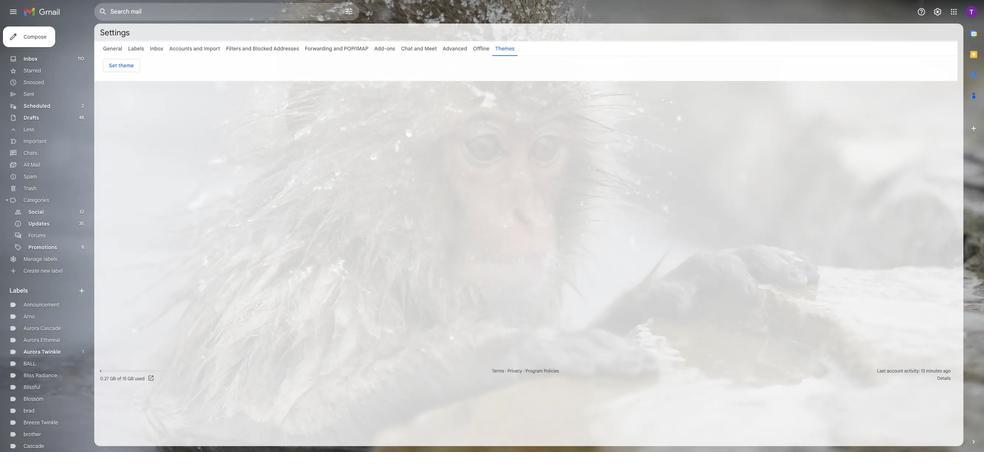 Task type: locate. For each thing, give the bounding box(es) containing it.
1 vertical spatial labels
[[10, 287, 28, 295]]

1 vertical spatial aurora
[[24, 337, 39, 344]]

follow link to manage storage image
[[148, 375, 155, 382]]

forwarding
[[305, 45, 332, 52]]

and left import
[[194, 45, 203, 52]]

· right 'privacy'
[[524, 368, 525, 374]]

breeze
[[24, 420, 40, 426]]

1 and from the left
[[194, 45, 203, 52]]

4 and from the left
[[414, 45, 424, 52]]

aurora twinkle link
[[24, 349, 61, 356]]

aurora down arno
[[24, 325, 39, 332]]

0 horizontal spatial inbox link
[[24, 56, 38, 62]]

settings image
[[934, 7, 943, 16]]

chat and meet
[[401, 45, 437, 52]]

tab list
[[964, 24, 985, 426]]

footer
[[94, 368, 958, 382]]

0 vertical spatial cascade
[[40, 325, 61, 332]]

ethereal
[[41, 337, 60, 344]]

aurora for aurora twinkle
[[24, 349, 41, 356]]

0 horizontal spatial inbox
[[24, 56, 38, 62]]

and for forwarding
[[334, 45, 343, 52]]

themes link
[[496, 45, 515, 52]]

and right chat
[[414, 45, 424, 52]]

social link
[[28, 209, 44, 216]]

create new label
[[24, 268, 63, 275]]

promotions
[[28, 244, 57, 251]]

twinkle for breeze twinkle
[[41, 420, 58, 426]]

labels navigation
[[0, 24, 94, 452]]

sent link
[[24, 91, 34, 98]]

1 horizontal spatial gb
[[128, 376, 134, 382]]

8
[[82, 245, 84, 250]]

brad link
[[24, 408, 34, 415]]

1 vertical spatial twinkle
[[41, 420, 58, 426]]

0 horizontal spatial labels
[[10, 287, 28, 295]]

compose
[[24, 34, 47, 40]]

0 vertical spatial inbox link
[[150, 45, 163, 52]]

0 vertical spatial inbox
[[150, 45, 163, 52]]

1 · from the left
[[506, 368, 507, 374]]

accounts
[[169, 45, 192, 52]]

privacy
[[508, 368, 523, 374]]

0 horizontal spatial ·
[[506, 368, 507, 374]]

and right filters
[[242, 45, 252, 52]]

search mail image
[[97, 5, 110, 18]]

1 horizontal spatial ·
[[524, 368, 525, 374]]

create
[[24, 268, 39, 275]]

2 vertical spatial aurora
[[24, 349, 41, 356]]

twinkle
[[42, 349, 61, 356], [41, 420, 58, 426]]

aurora cascade
[[24, 325, 61, 332]]

cascade down the "brother" link
[[24, 443, 44, 450]]

gb left of at the bottom of page
[[110, 376, 116, 382]]

0 vertical spatial aurora
[[24, 325, 39, 332]]

ball
[[24, 361, 36, 367]]

add-
[[375, 45, 387, 52]]

forwarding and pop/imap link
[[305, 45, 369, 52]]

mail
[[31, 162, 40, 168]]

twinkle for aurora twinkle
[[42, 349, 61, 356]]

brad
[[24, 408, 34, 415]]

and for chat
[[414, 45, 424, 52]]

inbox link up starred link
[[24, 56, 38, 62]]

0.27
[[100, 376, 109, 382]]

1 vertical spatial inbox
[[24, 56, 38, 62]]

privacy link
[[508, 368, 523, 374]]

twinkle down ethereal
[[42, 349, 61, 356]]

2 aurora from the top
[[24, 337, 39, 344]]

trash link
[[24, 185, 36, 192]]

activity:
[[905, 368, 921, 374]]

and for filters
[[242, 45, 252, 52]]

3 and from the left
[[334, 45, 343, 52]]

addresses
[[274, 45, 299, 52]]

cascade link
[[24, 443, 44, 450]]

inbox right the labels link
[[150, 45, 163, 52]]

inbox link right the labels link
[[150, 45, 163, 52]]

gmail image
[[24, 4, 64, 19]]

arno
[[24, 314, 35, 320]]

labels inside navigation
[[10, 287, 28, 295]]

blissful
[[24, 384, 40, 391]]

cascade up ethereal
[[40, 325, 61, 332]]

48
[[79, 115, 84, 120]]

gb right 15
[[128, 376, 134, 382]]

labels down create
[[10, 287, 28, 295]]

support image
[[918, 7, 927, 16]]

1 horizontal spatial labels
[[128, 45, 144, 52]]

new
[[41, 268, 50, 275]]

1 gb from the left
[[110, 376, 116, 382]]

categories
[[24, 197, 49, 204]]

spam
[[24, 174, 37, 180]]

gb
[[110, 376, 116, 382], [128, 376, 134, 382]]

all mail
[[24, 162, 40, 168]]

brother
[[24, 431, 41, 438]]

breeze twinkle
[[24, 420, 58, 426]]

inbox up starred link
[[24, 56, 38, 62]]

labels
[[44, 256, 57, 263]]

blossom link
[[24, 396, 43, 403]]

aurora up aurora twinkle link
[[24, 337, 39, 344]]

aurora twinkle
[[24, 349, 61, 356]]

0 vertical spatial twinkle
[[42, 349, 61, 356]]

1 aurora from the top
[[24, 325, 39, 332]]

ball link
[[24, 361, 36, 367]]

None search field
[[94, 3, 360, 21]]

import
[[204, 45, 220, 52]]

advanced link
[[443, 45, 468, 52]]

accounts and import
[[169, 45, 220, 52]]

themes
[[496, 45, 515, 52]]

terms · privacy · program policies
[[492, 368, 560, 374]]

labels
[[128, 45, 144, 52], [10, 287, 28, 295]]

blocked
[[253, 45, 273, 52]]

1 horizontal spatial inbox link
[[150, 45, 163, 52]]

· right terms link
[[506, 368, 507, 374]]

breeze twinkle link
[[24, 420, 58, 426]]

aurora up ball
[[24, 349, 41, 356]]

labels up theme
[[128, 45, 144, 52]]

3 aurora from the top
[[24, 349, 41, 356]]

trash
[[24, 185, 36, 192]]

1 vertical spatial inbox link
[[24, 56, 38, 62]]

and left pop/imap on the top of the page
[[334, 45, 343, 52]]

twinkle right breeze on the left bottom
[[41, 420, 58, 426]]

updates
[[28, 221, 49, 227]]

2 and from the left
[[242, 45, 252, 52]]

snoozed
[[24, 79, 44, 86]]

label
[[52, 268, 63, 275]]

0 vertical spatial labels
[[128, 45, 144, 52]]

labels heading
[[10, 287, 78, 295]]

announcement link
[[24, 302, 59, 308]]

forums link
[[28, 233, 46, 239]]

accounts and import link
[[169, 45, 220, 52]]

all mail link
[[24, 162, 40, 168]]

0 horizontal spatial gb
[[110, 376, 116, 382]]

advanced search options image
[[342, 4, 357, 19]]

offline
[[473, 45, 490, 52]]

·
[[506, 368, 507, 374], [524, 368, 525, 374]]



Task type: vqa. For each thing, say whether or not it's contained in the screenshot.
row
no



Task type: describe. For each thing, give the bounding box(es) containing it.
manage
[[24, 256, 42, 263]]

promotions link
[[28, 244, 57, 251]]

important link
[[24, 138, 47, 145]]

35
[[79, 221, 84, 227]]

filters
[[226, 45, 241, 52]]

create new label link
[[24, 268, 63, 275]]

program policies link
[[526, 368, 560, 374]]

main menu image
[[9, 7, 18, 16]]

manage labels link
[[24, 256, 57, 263]]

terms link
[[492, 368, 505, 374]]

social
[[28, 209, 44, 216]]

account
[[888, 368, 904, 374]]

15
[[123, 376, 127, 382]]

set theme
[[109, 62, 134, 69]]

brother link
[[24, 431, 41, 438]]

minutes
[[927, 368, 943, 374]]

radiance
[[36, 373, 57, 379]]

chats
[[24, 150, 37, 157]]

filters and blocked addresses link
[[226, 45, 299, 52]]

starred
[[24, 67, 41, 74]]

13
[[922, 368, 926, 374]]

2 gb from the left
[[128, 376, 134, 382]]

chat and meet link
[[401, 45, 437, 52]]

1
[[82, 349, 84, 355]]

less button
[[0, 124, 88, 136]]

offline link
[[473, 45, 490, 52]]

all
[[24, 162, 29, 168]]

footer containing terms
[[94, 368, 958, 382]]

announcement
[[24, 302, 59, 308]]

forwarding and pop/imap
[[305, 45, 369, 52]]

labels for the labels link
[[128, 45, 144, 52]]

categories link
[[24, 197, 49, 204]]

general
[[103, 45, 122, 52]]

spam link
[[24, 174, 37, 180]]

manage labels
[[24, 256, 57, 263]]

scheduled
[[24, 103, 50, 109]]

blissful link
[[24, 384, 40, 391]]

drafts
[[24, 115, 39, 121]]

labels link
[[128, 45, 144, 52]]

filters and blocked addresses
[[226, 45, 299, 52]]

pop/imap
[[344, 45, 369, 52]]

1 vertical spatial cascade
[[24, 443, 44, 450]]

snoozed link
[[24, 79, 44, 86]]

32
[[79, 209, 84, 215]]

110
[[78, 56, 84, 62]]

bliss radiance
[[24, 373, 57, 379]]

1 horizontal spatial inbox
[[150, 45, 163, 52]]

general link
[[103, 45, 122, 52]]

blossom
[[24, 396, 43, 403]]

bliss
[[24, 373, 34, 379]]

bliss radiance link
[[24, 373, 57, 379]]

forums
[[28, 233, 46, 239]]

aurora ethereal
[[24, 337, 60, 344]]

0.27 gb of 15 gb used
[[100, 376, 145, 382]]

meet
[[425, 45, 437, 52]]

drafts link
[[24, 115, 39, 121]]

sent
[[24, 91, 34, 98]]

details
[[938, 376, 952, 381]]

important
[[24, 138, 47, 145]]

chat
[[401, 45, 413, 52]]

last account activity: 13 minutes ago details
[[878, 368, 952, 381]]

2 · from the left
[[524, 368, 525, 374]]

add-ons
[[375, 45, 396, 52]]

details link
[[938, 376, 952, 381]]

set theme button
[[103, 59, 140, 72]]

less
[[24, 126, 34, 133]]

program
[[526, 368, 543, 374]]

aurora cascade link
[[24, 325, 61, 332]]

labels for labels heading
[[10, 287, 28, 295]]

settings
[[100, 27, 130, 37]]

aurora ethereal link
[[24, 337, 60, 344]]

policies
[[544, 368, 560, 374]]

inbox inside labels navigation
[[24, 56, 38, 62]]

arno link
[[24, 314, 35, 320]]

ago
[[944, 368, 952, 374]]

set
[[109, 62, 117, 69]]

aurora for aurora cascade
[[24, 325, 39, 332]]

advanced
[[443, 45, 468, 52]]

updates link
[[28, 221, 49, 227]]

used
[[135, 376, 145, 382]]

aurora for aurora ethereal
[[24, 337, 39, 344]]

Search mail text field
[[111, 8, 324, 15]]

ons
[[387, 45, 396, 52]]

and for accounts
[[194, 45, 203, 52]]



